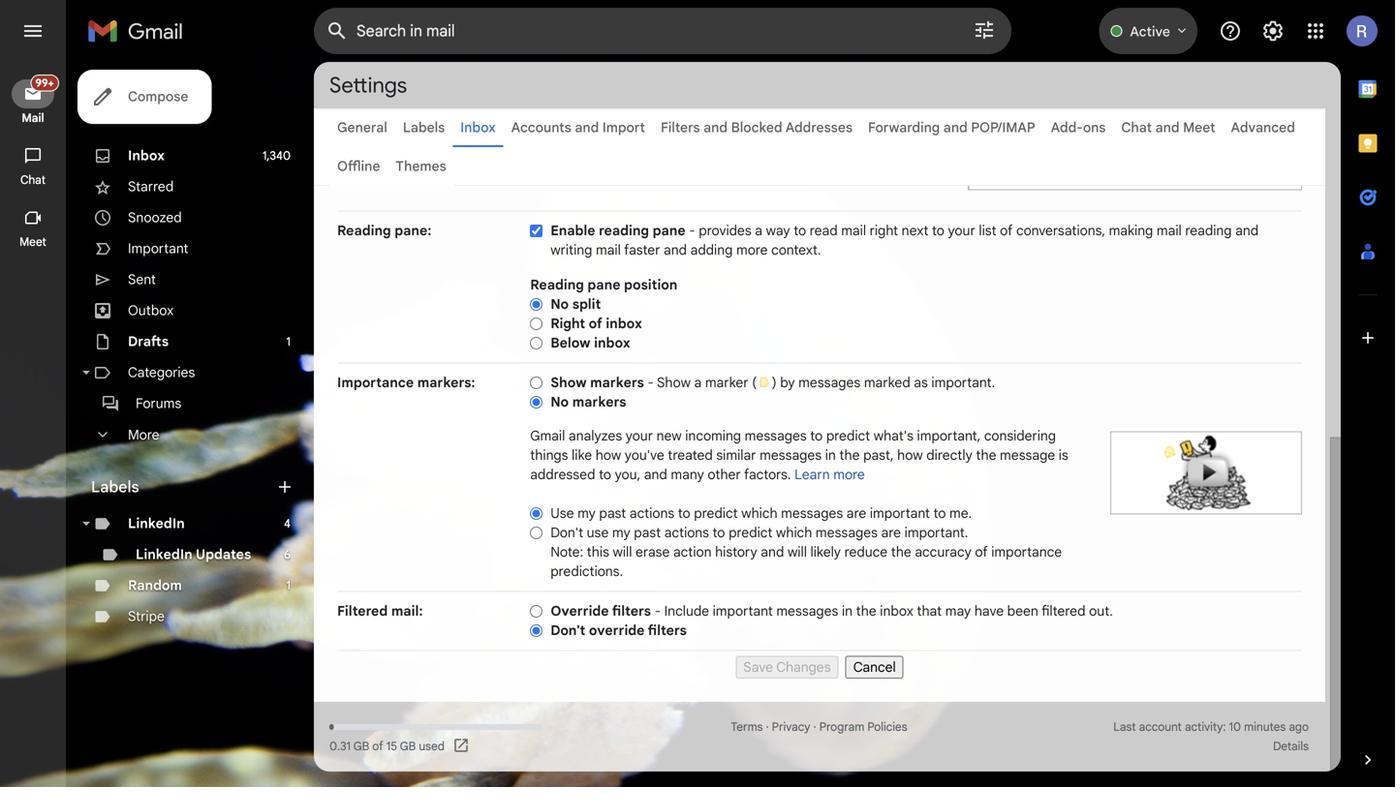 Task type: vqa. For each thing, say whether or not it's contained in the screenshot.
the topmost bad
no



Task type: locate. For each thing, give the bounding box(es) containing it.
of right list
[[1000, 222, 1013, 239]]

2 vertical spatial predict
[[729, 525, 773, 542]]

starred link
[[128, 178, 174, 195]]

0 horizontal spatial pane
[[588, 277, 621, 294]]

of up below inbox
[[589, 315, 602, 332]]

inbox link up "starred" link
[[128, 147, 165, 164]]

2 horizontal spatial -
[[689, 222, 695, 239]]

- up the adding
[[689, 222, 695, 239]]

in up learn more
[[825, 447, 836, 464]]

0 horizontal spatial important
[[713, 603, 773, 620]]

1 horizontal spatial will
[[788, 544, 807, 561]]

1 horizontal spatial inbox
[[460, 119, 496, 136]]

to right next
[[932, 222, 945, 239]]

2 how from the left
[[897, 447, 923, 464]]

advanced
[[1231, 119, 1295, 136]]

show left marker
[[657, 374, 691, 391]]

inbox link right "labels" link
[[460, 119, 496, 136]]

important. right "as"
[[931, 374, 995, 391]]

predictions.
[[550, 563, 623, 580]]

chat right ons
[[1121, 119, 1152, 136]]

no split
[[550, 296, 601, 313]]

gb
[[353, 740, 369, 754], [400, 740, 416, 754]]

messages up reduce
[[816, 525, 878, 542]]

the right reduce
[[891, 544, 911, 561]]

my inside don't use my past actions to predict which messages are important. note: this will erase action history and will likely reduce the accuracy of importance predictions.
[[612, 525, 630, 542]]

0 vertical spatial -
[[689, 222, 695, 239]]

the
[[839, 447, 860, 464], [976, 447, 996, 464], [891, 544, 911, 561], [856, 603, 877, 620]]

past
[[599, 505, 626, 522], [634, 525, 661, 542]]

more down past, in the right bottom of the page
[[833, 466, 865, 483]]

1 horizontal spatial mail
[[841, 222, 866, 239]]

learn more link
[[795, 466, 865, 483]]

reading left pane:
[[337, 222, 391, 239]]

main menu image
[[21, 19, 45, 43]]

link to an instructional video for priority inbox image
[[1110, 432, 1302, 515]]

your
[[948, 222, 975, 239], [626, 428, 653, 445]]

0 vertical spatial linkedin
[[128, 515, 185, 532]]

past up erase
[[634, 525, 661, 542]]

forwarding and pop/imap link
[[868, 119, 1035, 136]]

sent link
[[128, 271, 156, 288]]

a left "way"
[[755, 222, 763, 239]]

important. up accuracy on the right of the page
[[905, 525, 968, 542]]

offline link
[[337, 158, 380, 175]]

0 vertical spatial which
[[741, 505, 778, 522]]

0 vertical spatial a
[[755, 222, 763, 239]]

1 · from the left
[[766, 720, 769, 735]]

navigation
[[0, 62, 68, 788], [337, 652, 1302, 679]]

tab list containing general
[[314, 109, 1325, 186]]

details link
[[1273, 740, 1309, 754]]

general
[[337, 119, 387, 136]]

0 horizontal spatial reading
[[599, 222, 649, 239]]

1 1 from the top
[[286, 335, 291, 349]]

markers up analyzes
[[572, 394, 626, 411]]

in inside gmail analyzes your new incoming messages to predict what's important, considering things like how you've treated similar messages in the past, how directly the message is addressed to you, and many other factors.
[[825, 447, 836, 464]]

No markers radio
[[530, 395, 543, 410]]

chat inside heading
[[20, 173, 46, 187]]

inbox right "labels" link
[[460, 119, 496, 136]]

important up reduce
[[870, 505, 930, 522]]

1 vertical spatial are
[[881, 525, 901, 542]]

changes
[[776, 659, 831, 676]]

1 vertical spatial labels
[[91, 478, 139, 497]]

None checkbox
[[530, 224, 543, 238]]

2 don't from the top
[[550, 622, 585, 639]]

in
[[825, 447, 836, 464], [842, 603, 853, 620]]

meet left advanced
[[1183, 119, 1215, 136]]

0 horizontal spatial tab list
[[314, 109, 1325, 186]]

drafts link
[[128, 333, 169, 350]]

to inside don't use my past actions to predict which messages are important. note: this will erase action history and will likely reduce the accuracy of importance predictions.
[[713, 525, 725, 542]]

a
[[755, 222, 763, 239], [694, 374, 702, 391]]

chat inside tab list
[[1121, 119, 1152, 136]]

messages right by
[[798, 374, 861, 391]]

Search in mail text field
[[357, 21, 918, 41]]

0 horizontal spatial meet
[[20, 235, 46, 249]]

0 horizontal spatial how
[[596, 447, 621, 464]]

are inside don't use my past actions to predict which messages are important. note: this will erase action history and will likely reduce the accuracy of importance predictions.
[[881, 525, 901, 542]]

of inside - provides a way to read mail right next to your list of conversations, making mail reading and writing mail faster and adding more context.
[[1000, 222, 1013, 239]]

· right privacy link
[[813, 720, 816, 735]]

1 horizontal spatial your
[[948, 222, 975, 239]]

1 horizontal spatial ·
[[813, 720, 816, 735]]

don't inside don't use my past actions to predict which messages are important. note: this will erase action history and will likely reduce the accuracy of importance predictions.
[[550, 525, 583, 542]]

pane
[[653, 222, 686, 239], [588, 277, 621, 294]]

inbox up below inbox
[[606, 315, 642, 332]]

blocked
[[731, 119, 782, 136]]

0 horizontal spatial inbox
[[128, 147, 165, 164]]

no up the right in the top of the page
[[550, 296, 569, 313]]

important right include on the bottom
[[713, 603, 773, 620]]

- inside - provides a way to read mail right next to your list of conversations, making mail reading and writing mail faster and adding more context.
[[689, 222, 695, 239]]

don't up note:
[[550, 525, 583, 542]]

right of inbox
[[550, 315, 642, 332]]

0 horizontal spatial -
[[648, 374, 654, 391]]

the inside don't use my past actions to predict which messages are important. note: this will erase action history and will likely reduce the accuracy of importance predictions.
[[891, 544, 911, 561]]

2 1 from the top
[[286, 579, 291, 593]]

1 horizontal spatial meet
[[1183, 119, 1215, 136]]

how
[[596, 447, 621, 464], [897, 447, 923, 464]]

1 horizontal spatial reading
[[530, 277, 584, 294]]

0 vertical spatial are
[[847, 505, 866, 522]]

drafts
[[128, 333, 169, 350]]

1 vertical spatial inbox link
[[128, 147, 165, 164]]

0 vertical spatial inbox link
[[460, 119, 496, 136]]

1 horizontal spatial reading
[[1185, 222, 1232, 239]]

inbox up "starred" link
[[128, 147, 165, 164]]

0 vertical spatial more
[[736, 242, 768, 259]]

starred
[[128, 178, 174, 195]]

support image
[[1219, 19, 1242, 43]]

erase
[[636, 544, 670, 561]]

markers:
[[417, 374, 475, 391]]

mail right making
[[1157, 222, 1182, 239]]

mail:
[[391, 603, 423, 620]]

show up no markers
[[550, 374, 587, 391]]

0 vertical spatial 1
[[286, 335, 291, 349]]

the up learn more
[[839, 447, 860, 464]]

no for no split
[[550, 296, 569, 313]]

mail
[[841, 222, 866, 239], [1157, 222, 1182, 239], [596, 242, 621, 259]]

override filters - include important messages in the inbox that may have been filtered out.
[[550, 603, 1113, 620]]

Search in mail search field
[[314, 8, 1011, 54]]

advanced link
[[1231, 119, 1295, 136]]

0 horizontal spatial my
[[578, 505, 596, 522]]

1 vertical spatial more
[[833, 466, 865, 483]]

my up use
[[578, 505, 596, 522]]

1 vertical spatial chat
[[20, 173, 46, 187]]

0 horizontal spatial reading
[[337, 222, 391, 239]]

0 vertical spatial important
[[870, 505, 930, 522]]

general link
[[337, 119, 387, 136]]

0 vertical spatial chat
[[1121, 119, 1152, 136]]

chat heading
[[0, 172, 66, 188]]

1 horizontal spatial my
[[612, 525, 630, 542]]

reading up faster
[[599, 222, 649, 239]]

0 horizontal spatial show
[[550, 374, 587, 391]]

no for no markers
[[550, 394, 569, 411]]

your up "you've" on the bottom
[[626, 428, 653, 445]]

No split radio
[[530, 297, 543, 312]]

1 vertical spatial no
[[550, 394, 569, 411]]

6
[[284, 548, 291, 562]]

markers up no markers
[[590, 374, 644, 391]]

how down analyzes
[[596, 447, 621, 464]]

as
[[914, 374, 928, 391]]

adding
[[690, 242, 733, 259]]

1 how from the left
[[596, 447, 621, 464]]

markers
[[590, 374, 644, 391], [572, 394, 626, 411]]

don't
[[550, 525, 583, 542], [550, 622, 585, 639]]

0 vertical spatial labels
[[403, 119, 445, 136]]

0 vertical spatial inbox
[[460, 119, 496, 136]]

actions inside don't use my past actions to predict which messages are important. note: this will erase action history and will likely reduce the accuracy of importance predictions.
[[664, 525, 709, 542]]

compose
[[128, 88, 188, 105]]

pane up faster
[[653, 222, 686, 239]]

more button
[[78, 420, 302, 451]]

advanced search options image
[[965, 11, 1004, 49]]

0 horizontal spatial inbox link
[[128, 147, 165, 164]]

2 will from the left
[[788, 544, 807, 561]]

meet inside heading
[[20, 235, 46, 249]]

2 vertical spatial -
[[655, 603, 661, 620]]

you've
[[625, 447, 664, 464]]

labels up linkedin 'link'
[[91, 478, 139, 497]]

terms link
[[731, 720, 763, 735]]

pane up split
[[588, 277, 621, 294]]

which down "factors."
[[741, 505, 778, 522]]

gb right '0.31'
[[353, 740, 369, 754]]

1 vertical spatial a
[[694, 374, 702, 391]]

of inside don't use my past actions to predict which messages are important. note: this will erase action history and will likely reduce the accuracy of importance predictions.
[[975, 544, 988, 561]]

tab list
[[1341, 62, 1395, 718], [314, 109, 1325, 186]]

0 horizontal spatial navigation
[[0, 62, 68, 788]]

1 vertical spatial reading
[[530, 277, 584, 294]]

1 vertical spatial your
[[626, 428, 653, 445]]

-
[[689, 222, 695, 239], [648, 374, 654, 391], [655, 603, 661, 620]]

learn more
[[795, 466, 865, 483]]

1 horizontal spatial gb
[[400, 740, 416, 754]]

0 vertical spatial predict
[[826, 428, 870, 445]]

program policies link
[[819, 720, 907, 735]]

reduce
[[844, 544, 888, 561]]

filters
[[612, 603, 651, 620], [648, 622, 687, 639]]

labels for "labels" link
[[403, 119, 445, 136]]

new
[[657, 428, 682, 445]]

your inside gmail analyzes your new incoming messages to predict what's important, considering things like how you've treated similar messages in the past, how directly the message is addressed to you, and many other factors.
[[626, 428, 653, 445]]

actions up erase
[[630, 505, 674, 522]]

0 horizontal spatial chat
[[20, 173, 46, 187]]

· right terms link
[[766, 720, 769, 735]]

1 horizontal spatial navigation
[[337, 652, 1302, 679]]

sent
[[128, 271, 156, 288]]

0 vertical spatial no
[[550, 296, 569, 313]]

inbox left that
[[880, 603, 913, 620]]

1 for drafts
[[286, 335, 291, 349]]

to down many
[[678, 505, 690, 522]]

0 vertical spatial your
[[948, 222, 975, 239]]

1 horizontal spatial labels
[[403, 119, 445, 136]]

conversations,
[[1016, 222, 1105, 239]]

1 horizontal spatial pane
[[653, 222, 686, 239]]

below inbox
[[550, 335, 630, 352]]

1 vertical spatial pane
[[588, 277, 621, 294]]

actions up action
[[664, 525, 709, 542]]

meet down chat heading
[[20, 235, 46, 249]]

gmail image
[[87, 12, 193, 50]]

no right no markers radio at left bottom
[[550, 394, 569, 411]]

a inside - provides a way to read mail right next to your list of conversations, making mail reading and writing mail faster and adding more context.
[[755, 222, 763, 239]]

gb right 15
[[400, 740, 416, 754]]

None radio
[[530, 526, 543, 540]]

mail down enable reading pane
[[596, 242, 621, 259]]

follow link to manage storage image
[[452, 737, 472, 757]]

linkedin down labels heading
[[128, 515, 185, 532]]

0 vertical spatial my
[[578, 505, 596, 522]]

)
[[772, 374, 777, 391]]

- up "you've" on the bottom
[[648, 374, 654, 391]]

labels heading
[[91, 478, 275, 497]]

filtered
[[337, 603, 388, 620]]

show
[[550, 374, 587, 391], [657, 374, 691, 391]]

more down "way"
[[736, 242, 768, 259]]

filters up don't override filters on the bottom left of the page
[[612, 603, 651, 620]]

will right this
[[613, 544, 632, 561]]

10
[[1229, 720, 1241, 735]]

in down reduce
[[842, 603, 853, 620]]

chat down mail heading at the top of the page
[[20, 173, 46, 187]]

predict inside gmail analyzes your new incoming messages to predict what's important, considering things like how you've treated similar messages in the past, how directly the message is addressed to you, and many other factors.
[[826, 428, 870, 445]]

accuracy
[[915, 544, 972, 561]]

1 vertical spatial predict
[[694, 505, 738, 522]]

None radio
[[530, 376, 543, 390], [530, 604, 543, 619], [530, 376, 543, 390], [530, 604, 543, 619]]

mail right 'read'
[[841, 222, 866, 239]]

filters down include on the bottom
[[648, 622, 687, 639]]

may
[[945, 603, 971, 620]]

past up use
[[599, 505, 626, 522]]

important. inside don't use my past actions to predict which messages are important. note: this will erase action history and will likely reduce the accuracy of importance predictions.
[[905, 525, 968, 542]]

1 horizontal spatial show
[[657, 374, 691, 391]]

to up history
[[713, 525, 725, 542]]

like
[[572, 447, 592, 464]]

my right use
[[612, 525, 630, 542]]

·
[[766, 720, 769, 735], [813, 720, 816, 735]]

mail heading
[[0, 110, 66, 126]]

linkedin for linkedin 'link'
[[128, 515, 185, 532]]

0 vertical spatial filters
[[612, 603, 651, 620]]

reading
[[599, 222, 649, 239], [1185, 222, 1232, 239]]

which
[[741, 505, 778, 522], [776, 525, 812, 542]]

linkedin for linkedin updates
[[136, 546, 193, 563]]

0 horizontal spatial are
[[847, 505, 866, 522]]

predict down other
[[694, 505, 738, 522]]

your left list
[[948, 222, 975, 239]]

things
[[530, 447, 568, 464]]

1 horizontal spatial are
[[881, 525, 901, 542]]

you,
[[615, 466, 641, 483]]

0 horizontal spatial ·
[[766, 720, 769, 735]]

predict up past, in the right bottom of the page
[[826, 428, 870, 445]]

1 vertical spatial inbox
[[594, 335, 630, 352]]

1 no from the top
[[550, 296, 569, 313]]

1 vertical spatial important.
[[905, 525, 968, 542]]

1 vertical spatial past
[[634, 525, 661, 542]]

important link
[[128, 240, 188, 257]]

1 vertical spatial 1
[[286, 579, 291, 593]]

0 horizontal spatial past
[[599, 505, 626, 522]]

predict down use my past actions to predict which messages are important to me.
[[729, 525, 773, 542]]

1 vertical spatial linkedin
[[136, 546, 193, 563]]

inbox
[[606, 315, 642, 332], [594, 335, 630, 352], [880, 603, 913, 620]]

to left the me.
[[934, 505, 946, 522]]

position
[[624, 277, 678, 294]]

1 horizontal spatial past
[[634, 525, 661, 542]]

0 vertical spatial markers
[[590, 374, 644, 391]]

0 horizontal spatial your
[[626, 428, 653, 445]]

of right accuracy on the right of the page
[[975, 544, 988, 561]]

inbox
[[460, 119, 496, 136], [128, 147, 165, 164]]

and inside gmail analyzes your new incoming messages to predict what's important, considering things like how you've treated similar messages in the past, how directly the message is addressed to you, and many other factors.
[[644, 466, 667, 483]]

predict
[[826, 428, 870, 445], [694, 505, 738, 522], [729, 525, 773, 542]]

list
[[979, 222, 997, 239]]

1 vertical spatial markers
[[572, 394, 626, 411]]

don't down override
[[550, 622, 585, 639]]

will left likely
[[788, 544, 807, 561]]

- left include on the bottom
[[655, 603, 661, 620]]

reading up no split
[[530, 277, 584, 294]]

0 horizontal spatial a
[[694, 374, 702, 391]]

chat
[[1121, 119, 1152, 136], [20, 173, 46, 187]]

0 horizontal spatial more
[[736, 242, 768, 259]]

which up likely
[[776, 525, 812, 542]]

1 vertical spatial important
[[713, 603, 773, 620]]

footer
[[314, 718, 1325, 757]]

1 horizontal spatial how
[[897, 447, 923, 464]]

2 reading from the left
[[1185, 222, 1232, 239]]

random link
[[128, 577, 182, 594]]

0 horizontal spatial in
[[825, 447, 836, 464]]

snoozed link
[[128, 209, 182, 226]]

how down what's
[[897, 447, 923, 464]]

1 vertical spatial my
[[612, 525, 630, 542]]

1 don't from the top
[[550, 525, 583, 542]]

1 vertical spatial actions
[[664, 525, 709, 542]]

labels link
[[403, 119, 445, 136]]

1 gb from the left
[[353, 740, 369, 754]]

1 horizontal spatial a
[[755, 222, 763, 239]]

0 vertical spatial in
[[825, 447, 836, 464]]

1 vertical spatial in
[[842, 603, 853, 620]]

program
[[819, 720, 865, 735]]

labels up themes
[[403, 119, 445, 136]]

inbox down the 'right of inbox'
[[594, 335, 630, 352]]

linkedin down linkedin 'link'
[[136, 546, 193, 563]]

of
[[1000, 222, 1013, 239], [589, 315, 602, 332], [975, 544, 988, 561], [372, 740, 383, 754]]

1 vertical spatial don't
[[550, 622, 585, 639]]

reading right making
[[1185, 222, 1232, 239]]

1 reading from the left
[[599, 222, 649, 239]]

1 vertical spatial -
[[648, 374, 654, 391]]

1 vertical spatial which
[[776, 525, 812, 542]]

0 horizontal spatial will
[[613, 544, 632, 561]]

0 vertical spatial reading
[[337, 222, 391, 239]]

a left marker
[[694, 374, 702, 391]]

2 no from the top
[[550, 394, 569, 411]]

ons
[[1083, 119, 1106, 136]]

- for show
[[648, 374, 654, 391]]

writing
[[550, 242, 592, 259]]

0 horizontal spatial labels
[[91, 478, 139, 497]]

the up cancel button
[[856, 603, 877, 620]]

0 vertical spatial past
[[599, 505, 626, 522]]



Task type: describe. For each thing, give the bounding box(es) containing it.
by
[[780, 374, 795, 391]]

considering
[[984, 428, 1056, 445]]

factors.
[[744, 466, 791, 483]]

save changes button
[[736, 656, 839, 679]]

many
[[671, 466, 704, 483]]

snoozed
[[128, 209, 182, 226]]

Right of inbox radio
[[530, 317, 543, 331]]

meet inside tab list
[[1183, 119, 1215, 136]]

this
[[587, 544, 609, 561]]

categories link
[[128, 364, 195, 381]]

0 vertical spatial actions
[[630, 505, 674, 522]]

predict inside don't use my past actions to predict which messages are important. note: this will erase action history and will likely reduce the accuracy of importance predictions.
[[729, 525, 773, 542]]

likely
[[810, 544, 841, 561]]

2 gb from the left
[[400, 740, 416, 754]]

1 horizontal spatial inbox link
[[460, 119, 496, 136]]

accounts and import
[[511, 119, 645, 136]]

override
[[550, 603, 609, 620]]

forums link
[[136, 395, 181, 412]]

use
[[550, 505, 574, 522]]

to left you,
[[599, 466, 611, 483]]

0 vertical spatial inbox
[[606, 315, 642, 332]]

2 show from the left
[[657, 374, 691, 391]]

activity:
[[1185, 720, 1226, 735]]

chat for chat and meet
[[1121, 119, 1152, 136]]

include
[[664, 603, 709, 620]]

importance
[[991, 544, 1062, 561]]

more
[[128, 427, 159, 443]]

4
[[284, 517, 291, 531]]

save
[[743, 659, 773, 676]]

past inside don't use my past actions to predict which messages are important. note: this will erase action history and will likely reduce the accuracy of importance predictions.
[[634, 525, 661, 542]]

don't for don't use my past actions to predict which messages are important. note: this will erase action history and will likely reduce the accuracy of importance predictions.
[[550, 525, 583, 542]]

last account activity: 10 minutes ago details
[[1113, 720, 1309, 754]]

messages inside don't use my past actions to predict which messages are important. note: this will erase action history and will likely reduce the accuracy of importance predictions.
[[816, 525, 878, 542]]

addresses
[[785, 119, 853, 136]]

accounts
[[511, 119, 571, 136]]

filters and blocked addresses
[[661, 119, 853, 136]]

importance markers:
[[337, 374, 475, 391]]

Don't override filters radio
[[530, 624, 543, 638]]

and inside don't use my past actions to predict which messages are important. note: this will erase action history and will likely reduce the accuracy of importance predictions.
[[761, 544, 784, 561]]

linkedin updates
[[136, 546, 251, 563]]

labels for labels heading
[[91, 478, 139, 497]]

message
[[1000, 447, 1055, 464]]

don't use my past actions to predict which messages are important. note: this will erase action history and will likely reduce the accuracy of importance predictions.
[[550, 525, 1062, 580]]

compose button
[[78, 70, 212, 124]]

stripe link
[[128, 608, 165, 625]]

way
[[766, 222, 790, 239]]

pane:
[[395, 222, 432, 239]]

don't for don't override filters
[[550, 622, 585, 639]]

updates
[[196, 546, 251, 563]]

minutes
[[1244, 720, 1286, 735]]

1 will from the left
[[613, 544, 632, 561]]

1,340
[[263, 149, 291, 163]]

filtered
[[1042, 603, 1086, 620]]

(
[[752, 374, 757, 391]]

been
[[1007, 603, 1038, 620]]

15
[[386, 740, 397, 754]]

search in mail image
[[320, 14, 355, 48]]

0 vertical spatial pane
[[653, 222, 686, 239]]

to up the learn
[[810, 428, 823, 445]]

themes link
[[396, 158, 446, 175]]

gmail analyzes your new incoming messages to predict what's important, considering things like how you've treated similar messages in the past, how directly the message is addressed to you, and many other factors.
[[530, 428, 1068, 483]]

settings image
[[1261, 19, 1285, 43]]

incoming
[[685, 428, 741, 445]]

reading pane:
[[337, 222, 432, 239]]

markers for no
[[572, 394, 626, 411]]

directly
[[926, 447, 973, 464]]

1 horizontal spatial in
[[842, 603, 853, 620]]

which inside don't use my past actions to predict which messages are important. note: this will erase action history and will likely reduce the accuracy of importance predictions.
[[776, 525, 812, 542]]

note:
[[550, 544, 583, 561]]

1 horizontal spatial important
[[870, 505, 930, 522]]

right
[[550, 315, 585, 332]]

messages up changes at the right bottom of the page
[[776, 603, 838, 620]]

messages up "factors."
[[745, 428, 807, 445]]

0 horizontal spatial mail
[[596, 242, 621, 259]]

) by messages marked as important.
[[772, 374, 995, 391]]

1 horizontal spatial tab list
[[1341, 62, 1395, 718]]

privacy link
[[772, 720, 810, 735]]

themes
[[396, 158, 446, 175]]

forums
[[136, 395, 181, 412]]

2 vertical spatial inbox
[[880, 603, 913, 620]]

the right directly
[[976, 447, 996, 464]]

filtered mail:
[[337, 603, 423, 620]]

footer containing terms
[[314, 718, 1325, 757]]

1 for random
[[286, 579, 291, 593]]

- for include
[[655, 603, 661, 620]]

Below inbox radio
[[530, 336, 543, 351]]

2 horizontal spatial mail
[[1157, 222, 1182, 239]]

reading for reading pane position
[[530, 277, 584, 294]]

importance
[[337, 374, 414, 391]]

important
[[128, 240, 188, 257]]

navigation containing mail
[[0, 62, 68, 788]]

99+ link
[[12, 75, 59, 109]]

chat for chat
[[20, 173, 46, 187]]

0.31 gb of 15 gb used
[[329, 740, 445, 754]]

terms · privacy · program policies
[[731, 720, 907, 735]]

privacy
[[772, 720, 810, 735]]

Use my past actions to predict which messages are important to me. radio
[[530, 507, 543, 521]]

accounts and import link
[[511, 119, 645, 136]]

messages up the learn
[[760, 447, 822, 464]]

addressed
[[530, 466, 595, 483]]

no markers
[[550, 394, 626, 411]]

cancel
[[853, 659, 896, 676]]

faster
[[624, 242, 660, 259]]

split
[[572, 296, 601, 313]]

categories
[[128, 364, 195, 381]]

navigation containing save changes
[[337, 652, 1302, 679]]

add-
[[1051, 119, 1083, 136]]

2 · from the left
[[813, 720, 816, 735]]

to up context.
[[794, 222, 806, 239]]

messages down the learn
[[781, 505, 843, 522]]

marked
[[864, 374, 910, 391]]

of left 15
[[372, 740, 383, 754]]

1 vertical spatial inbox
[[128, 147, 165, 164]]

1 vertical spatial filters
[[648, 622, 687, 639]]

context.
[[771, 242, 821, 259]]

your inside - provides a way to read mail right next to your list of conversations, making mail reading and writing mail faster and adding more context.
[[948, 222, 975, 239]]

reading inside - provides a way to read mail right next to your list of conversations, making mail reading and writing mail faster and adding more context.
[[1185, 222, 1232, 239]]

1 horizontal spatial more
[[833, 466, 865, 483]]

override
[[589, 622, 645, 639]]

0 vertical spatial important.
[[931, 374, 995, 391]]

pop/imap
[[971, 119, 1035, 136]]

- provides a way to read mail right next to your list of conversations, making mail reading and writing mail faster and adding more context.
[[550, 222, 1259, 259]]

mail
[[22, 111, 44, 125]]

similar
[[716, 447, 756, 464]]

terms
[[731, 720, 763, 735]]

outbox link
[[128, 302, 174, 319]]

out.
[[1089, 603, 1113, 620]]

stripe
[[128, 608, 165, 625]]

filters and blocked addresses link
[[661, 119, 853, 136]]

ago
[[1289, 720, 1309, 735]]

markers for show
[[590, 374, 644, 391]]

meet heading
[[0, 234, 66, 250]]

1 show from the left
[[550, 374, 587, 391]]

random
[[128, 577, 182, 594]]

below
[[550, 335, 590, 352]]

reading pane position
[[530, 277, 678, 294]]

don't override filters
[[550, 622, 687, 639]]

right
[[870, 222, 898, 239]]

more inside - provides a way to read mail right next to your list of conversations, making mail reading and writing mail faster and adding more context.
[[736, 242, 768, 259]]

treated
[[668, 447, 713, 464]]

what's
[[874, 428, 914, 445]]

reading for reading pane:
[[337, 222, 391, 239]]



